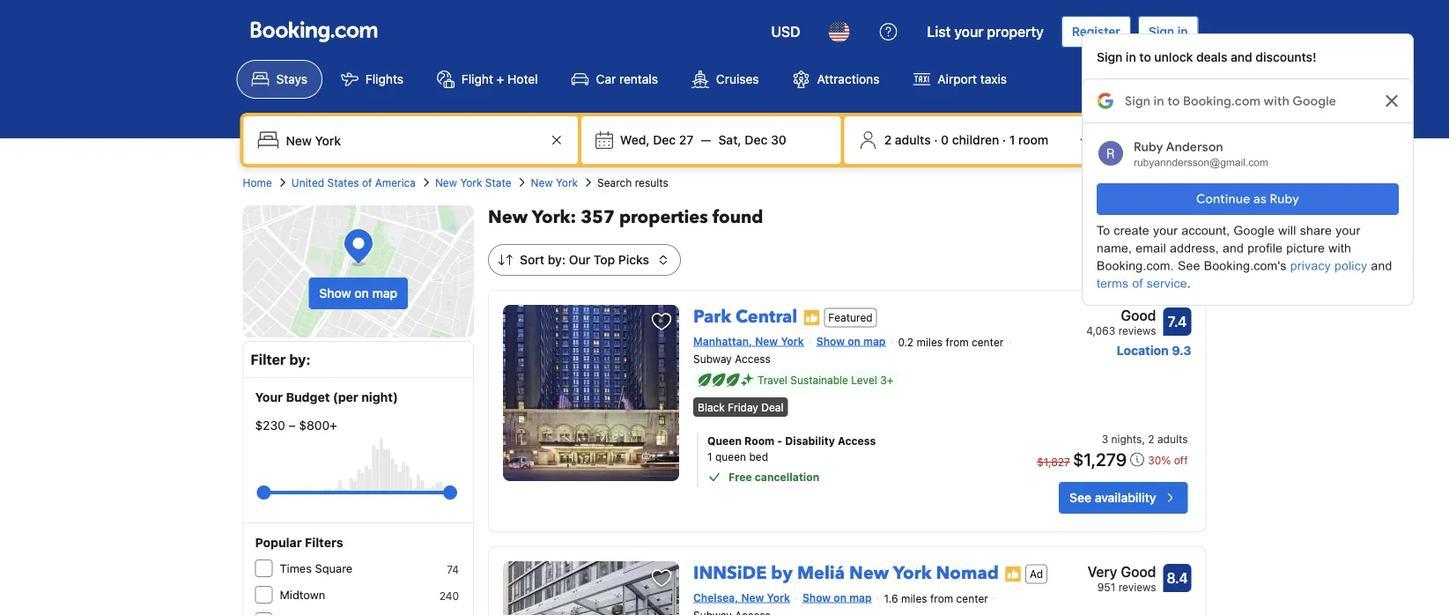 Task type: describe. For each thing, give the bounding box(es) containing it.
show on map for innside
[[803, 591, 872, 604]]

new york: 357 properties found
[[488, 205, 764, 230]]

disability
[[785, 434, 835, 447]]

Where are you going? field
[[279, 124, 546, 156]]

flight
[[462, 72, 493, 86]]

1 vertical spatial access
[[838, 434, 876, 447]]

search for search results
[[598, 176, 632, 189]]

–
[[289, 418, 296, 433]]

show on map for park
[[817, 335, 886, 347]]

see availability
[[1070, 490, 1157, 505]]

new up 1.6
[[850, 561, 889, 586]]

flights
[[366, 72, 404, 86]]

search for search
[[1129, 130, 1185, 150]]

2 dec from the left
[[745, 133, 768, 147]]

new york state link
[[435, 174, 512, 190]]

new inside 'link'
[[435, 176, 457, 189]]

see availability link
[[1059, 482, 1188, 514]]

chelsea, new york
[[694, 591, 790, 604]]

budget
[[286, 390, 330, 404]]

3+
[[880, 374, 894, 387]]

list your property link
[[917, 11, 1055, 53]]

united states of america link
[[292, 174, 416, 190]]

room
[[745, 434, 775, 447]]

(per
[[333, 390, 359, 404]]

1 inside button
[[1010, 133, 1016, 147]]

,
[[1142, 433, 1146, 445]]

usd
[[771, 23, 801, 40]]

new york state
[[435, 176, 512, 189]]

hotel
[[508, 72, 538, 86]]

list
[[928, 23, 951, 40]]

30%
[[1148, 454, 1171, 467]]

home link
[[243, 174, 272, 190]]

map for park
[[864, 335, 886, 347]]

very good element
[[1088, 561, 1157, 583]]

good inside the very good 951 reviews
[[1121, 564, 1157, 580]]

good 4,063 reviews
[[1087, 307, 1157, 337]]

27
[[679, 133, 694, 147]]

new down innside
[[741, 591, 764, 604]]

square
[[315, 562, 353, 575]]

miles for 1.6
[[901, 592, 928, 605]]

miles for 0.2
[[917, 336, 943, 348]]

357
[[581, 205, 615, 230]]

york down by on the bottom of the page
[[767, 591, 790, 604]]

1 · from the left
[[934, 133, 938, 147]]

show on map inside button
[[319, 286, 398, 301]]

property
[[987, 23, 1044, 40]]

innside by meliá new york nomad
[[694, 561, 999, 586]]

car
[[596, 72, 616, 86]]

by: for filter
[[289, 351, 311, 368]]

picks
[[619, 252, 650, 267]]

7.4
[[1168, 313, 1187, 330]]

your budget (per night)
[[255, 390, 398, 404]]

home
[[243, 176, 272, 189]]

travel
[[758, 374, 788, 387]]

center for 1.6 miles from center
[[957, 592, 989, 605]]

1 queen bed
[[708, 450, 768, 463]]

240
[[439, 590, 459, 602]]

stays
[[276, 72, 307, 86]]

york:
[[532, 205, 576, 230]]

new up york:
[[531, 176, 553, 189]]

of
[[362, 176, 372, 189]]

queen
[[716, 450, 746, 463]]

search button
[[1108, 116, 1206, 164]]

room
[[1019, 133, 1049, 147]]

30
[[771, 133, 787, 147]]

ad
[[1030, 568, 1043, 580]]

innside
[[694, 561, 767, 586]]

night)
[[362, 390, 398, 404]]

sign in
[[1149, 24, 1188, 39]]

filter
[[251, 351, 286, 368]]

travel sustainable level 3+
[[758, 374, 894, 387]]

2 · from the left
[[1003, 133, 1007, 147]]

park
[[694, 305, 731, 329]]

state
[[485, 176, 512, 189]]

search results updated. new york: 357 properties found. element
[[488, 205, 1207, 230]]

flights link
[[326, 60, 419, 99]]

sustainable
[[791, 374, 849, 387]]

good inside good 4,063 reviews
[[1121, 307, 1157, 324]]

wed, dec 27 — sat, dec 30
[[620, 133, 787, 147]]

from for 0.2
[[946, 336, 969, 348]]

new york
[[531, 176, 578, 189]]

74
[[447, 563, 459, 575]]

manhattan, new york
[[694, 335, 804, 347]]

list your property
[[928, 23, 1044, 40]]

on inside button
[[355, 286, 369, 301]]

attractions link
[[778, 60, 895, 99]]

access inside the 0.2 miles from center subway access
[[735, 353, 771, 365]]

deal
[[762, 401, 784, 413]]

30% off
[[1148, 454, 1188, 467]]

0 horizontal spatial 1
[[708, 450, 713, 463]]

map for innside
[[850, 591, 872, 604]]

4,063
[[1087, 324, 1116, 337]]

show for park
[[817, 335, 845, 347]]

park central link
[[694, 298, 798, 329]]

attractions
[[817, 72, 880, 86]]

manhattan,
[[694, 335, 753, 347]]

to
[[1140, 50, 1152, 64]]

location
[[1117, 343, 1169, 358]]

location 9.3
[[1117, 343, 1192, 358]]

3
[[1102, 433, 1109, 445]]



Task type: vqa. For each thing, say whether or not it's contained in the screenshot.
–
yes



Task type: locate. For each thing, give the bounding box(es) containing it.
flight + hotel
[[462, 72, 538, 86]]

3 nights , 2 adults
[[1102, 433, 1188, 445]]

queen room - disability access link
[[708, 433, 1006, 449]]

1 vertical spatial from
[[931, 592, 954, 605]]

good right very
[[1121, 564, 1157, 580]]

dec
[[653, 133, 676, 147], [745, 133, 768, 147]]

sign for sign in
[[1149, 24, 1175, 39]]

top
[[594, 252, 615, 267]]

dec left 27
[[653, 133, 676, 147]]

1 horizontal spatial access
[[838, 434, 876, 447]]

-
[[778, 434, 783, 447]]

0 vertical spatial sign
[[1149, 24, 1175, 39]]

black
[[698, 401, 725, 413]]

1 horizontal spatial ·
[[1003, 133, 1007, 147]]

by: right filter
[[289, 351, 311, 368]]

search inside button
[[1129, 130, 1185, 150]]

0 vertical spatial 2
[[885, 133, 892, 147]]

2 vertical spatial show on map
[[803, 591, 872, 604]]

good element
[[1087, 305, 1157, 326]]

0 vertical spatial from
[[946, 336, 969, 348]]

0 vertical spatial search
[[1129, 130, 1185, 150]]

miles right 1.6
[[901, 592, 928, 605]]

1 reviews from the top
[[1119, 324, 1157, 337]]

and
[[1231, 50, 1253, 64]]

popular
[[255, 535, 302, 550]]

1 good from the top
[[1121, 307, 1157, 324]]

951
[[1098, 581, 1116, 593]]

search
[[1129, 130, 1185, 150], [598, 176, 632, 189]]

filters
[[305, 535, 343, 550]]

2 adults · 0 children · 1 room button
[[852, 123, 1098, 157]]

1 vertical spatial show
[[817, 335, 845, 347]]

· left 0 on the top of the page
[[934, 133, 938, 147]]

sort
[[520, 252, 545, 267]]

booking.com image
[[251, 21, 378, 42]]

meliá
[[797, 561, 845, 586]]

1 vertical spatial in
[[1126, 50, 1137, 64]]

map inside the "show on map" button
[[372, 286, 398, 301]]

register
[[1072, 24, 1121, 39]]

york inside 'link'
[[460, 176, 482, 189]]

rentals
[[620, 72, 658, 86]]

2 good from the top
[[1121, 564, 1157, 580]]

· right children at the top of page
[[1003, 133, 1007, 147]]

cruises
[[716, 72, 759, 86]]

1 horizontal spatial 2
[[1149, 433, 1155, 445]]

popular filters
[[255, 535, 343, 550]]

0 vertical spatial miles
[[917, 336, 943, 348]]

0 vertical spatial on
[[355, 286, 369, 301]]

$1,279
[[1073, 449, 1127, 469]]

2 right ,
[[1149, 433, 1155, 445]]

york left state
[[460, 176, 482, 189]]

center inside the 0.2 miles from center subway access
[[972, 336, 1004, 348]]

show on map button
[[309, 278, 408, 309]]

car rentals
[[596, 72, 658, 86]]

in for sign in
[[1178, 24, 1188, 39]]

search down the to
[[1129, 130, 1185, 150]]

free cancellation
[[729, 471, 820, 483]]

york
[[460, 176, 482, 189], [556, 176, 578, 189], [781, 335, 804, 347], [893, 561, 932, 586], [767, 591, 790, 604]]

featured
[[829, 312, 873, 324]]

airport taxis
[[938, 72, 1007, 86]]

united states of america
[[292, 176, 416, 189]]

adults
[[895, 133, 931, 147], [1158, 433, 1188, 445]]

flight + hotel link
[[422, 60, 553, 99]]

1 horizontal spatial dec
[[745, 133, 768, 147]]

adults inside button
[[895, 133, 931, 147]]

0 vertical spatial show
[[319, 286, 351, 301]]

0 vertical spatial 1
[[1010, 133, 1016, 147]]

sign in link
[[1138, 16, 1199, 48]]

nights
[[1112, 433, 1142, 445]]

sign up unlock
[[1149, 24, 1175, 39]]

found
[[713, 205, 764, 230]]

wed,
[[620, 133, 650, 147]]

on for park
[[848, 335, 861, 347]]

good up location
[[1121, 307, 1157, 324]]

show inside the "show on map" button
[[319, 286, 351, 301]]

adults up 30% off
[[1158, 433, 1188, 445]]

+
[[497, 72, 504, 86]]

scored 8.4 element
[[1164, 564, 1192, 592]]

0 horizontal spatial 2
[[885, 133, 892, 147]]

0 horizontal spatial sign
[[1097, 50, 1123, 64]]

in left the to
[[1126, 50, 1137, 64]]

sign in to unlock deals and discounts!
[[1097, 50, 1317, 64]]

1 vertical spatial 1
[[708, 450, 713, 463]]

in for sign in to unlock deals and discounts!
[[1126, 50, 1137, 64]]

from down nomad
[[931, 592, 954, 605]]

search results
[[598, 176, 669, 189]]

map
[[372, 286, 398, 301], [864, 335, 886, 347], [850, 591, 872, 604]]

york down the 'central' at right
[[781, 335, 804, 347]]

0.2 miles from center subway access
[[694, 336, 1004, 365]]

0 horizontal spatial in
[[1126, 50, 1137, 64]]

0 horizontal spatial search
[[598, 176, 632, 189]]

1 vertical spatial show on map
[[817, 335, 886, 347]]

sat,
[[719, 133, 742, 147]]

midtown
[[280, 588, 325, 601]]

2 horizontal spatial on
[[848, 335, 861, 347]]

1 vertical spatial 2
[[1149, 433, 1155, 445]]

1 vertical spatial by:
[[289, 351, 311, 368]]

adults left 0 on the top of the page
[[895, 133, 931, 147]]

1 horizontal spatial in
[[1178, 24, 1188, 39]]

times
[[280, 562, 312, 575]]

1 dec from the left
[[653, 133, 676, 147]]

1 horizontal spatial adults
[[1158, 433, 1188, 445]]

1 vertical spatial center
[[957, 592, 989, 605]]

1 vertical spatial sign
[[1097, 50, 1123, 64]]

0 horizontal spatial by:
[[289, 351, 311, 368]]

0 vertical spatial reviews
[[1119, 324, 1157, 337]]

2 reviews from the top
[[1119, 581, 1157, 593]]

reviews inside the very good 951 reviews
[[1119, 581, 1157, 593]]

0 horizontal spatial access
[[735, 353, 771, 365]]

chelsea,
[[694, 591, 739, 604]]

2 left 0 on the top of the page
[[885, 133, 892, 147]]

park central image
[[503, 305, 679, 481]]

0.2
[[898, 336, 914, 348]]

1 vertical spatial reviews
[[1119, 581, 1157, 593]]

access down manhattan, new york
[[735, 353, 771, 365]]

new down state
[[488, 205, 528, 230]]

0 vertical spatial in
[[1178, 24, 1188, 39]]

reviews up location
[[1119, 324, 1157, 337]]

new right america
[[435, 176, 457, 189]]

0 horizontal spatial adults
[[895, 133, 931, 147]]

1 horizontal spatial search
[[1129, 130, 1185, 150]]

0 vertical spatial access
[[735, 353, 771, 365]]

unlock
[[1155, 50, 1194, 64]]

0 vertical spatial adults
[[895, 133, 931, 147]]

miles right 0.2
[[917, 336, 943, 348]]

1 vertical spatial search
[[598, 176, 632, 189]]

center for 0.2 miles from center subway access
[[972, 336, 1004, 348]]

center down nomad
[[957, 592, 989, 605]]

taxis
[[981, 72, 1007, 86]]

deals
[[1197, 50, 1228, 64]]

0 vertical spatial good
[[1121, 307, 1157, 324]]

from right 0.2
[[946, 336, 969, 348]]

new down the 'central' at right
[[755, 335, 778, 347]]

1 horizontal spatial on
[[834, 591, 847, 604]]

1 vertical spatial good
[[1121, 564, 1157, 580]]

discounts!
[[1256, 50, 1317, 64]]

center right 0.2
[[972, 336, 1004, 348]]

1 vertical spatial map
[[864, 335, 886, 347]]

sign
[[1149, 24, 1175, 39], [1097, 50, 1123, 64]]

1 horizontal spatial 1
[[1010, 133, 1016, 147]]

2 vertical spatial map
[[850, 591, 872, 604]]

black friday deal
[[698, 401, 784, 413]]

sign down register 'link'
[[1097, 50, 1123, 64]]

on
[[355, 286, 369, 301], [848, 335, 861, 347], [834, 591, 847, 604]]

8.4
[[1167, 570, 1188, 586]]

1 horizontal spatial by:
[[548, 252, 566, 267]]

see
[[1070, 490, 1092, 505]]

1 left queen
[[708, 450, 713, 463]]

0 vertical spatial map
[[372, 286, 398, 301]]

dec left 30
[[745, 133, 768, 147]]

sign for sign in to unlock deals and discounts!
[[1097, 50, 1123, 64]]

1 horizontal spatial sign
[[1149, 24, 1175, 39]]

2 vertical spatial show
[[803, 591, 831, 604]]

united
[[292, 176, 324, 189]]

0 horizontal spatial dec
[[653, 133, 676, 147]]

9.3
[[1172, 343, 1192, 358]]

central
[[736, 305, 798, 329]]

1 left the room
[[1010, 133, 1016, 147]]

from for 1.6
[[931, 592, 954, 605]]

access right disability
[[838, 434, 876, 447]]

group
[[264, 479, 450, 507]]

york up 1.6
[[893, 561, 932, 586]]

search up new york: 357 properties found
[[598, 176, 632, 189]]

airport taxis link
[[898, 60, 1022, 99]]

2 vertical spatial on
[[834, 591, 847, 604]]

show for innside
[[803, 591, 831, 604]]

0 vertical spatial center
[[972, 336, 1004, 348]]

1 vertical spatial on
[[848, 335, 861, 347]]

0 vertical spatial show on map
[[319, 286, 398, 301]]

2
[[885, 133, 892, 147], [1149, 433, 1155, 445]]

1 vertical spatial adults
[[1158, 433, 1188, 445]]

car rentals link
[[557, 60, 673, 99]]

reviews
[[1119, 324, 1157, 337], [1119, 581, 1157, 593]]

from inside the 0.2 miles from center subway access
[[946, 336, 969, 348]]

1 vertical spatial miles
[[901, 592, 928, 605]]

reviews inside good 4,063 reviews
[[1119, 324, 1157, 337]]

—
[[701, 133, 712, 147]]

wed, dec 27 button
[[613, 124, 701, 156]]

stays link
[[237, 60, 322, 99]]

1.6 miles from center
[[884, 592, 989, 605]]

2 adults · 0 children · 1 room
[[885, 133, 1049, 147]]

scored 7.4 element
[[1164, 308, 1192, 336]]

this property is part of our preferred partner program. it's committed to providing excellent service and good value. it'll pay us a higher commission if you make a booking. image
[[803, 309, 821, 327], [803, 309, 821, 327], [1005, 565, 1022, 583], [1005, 565, 1022, 583]]

by
[[771, 561, 793, 586]]

0 horizontal spatial ·
[[934, 133, 938, 147]]

york up york:
[[556, 176, 578, 189]]

0 horizontal spatial on
[[355, 286, 369, 301]]

new
[[435, 176, 457, 189], [531, 176, 553, 189], [488, 205, 528, 230], [755, 335, 778, 347], [850, 561, 889, 586], [741, 591, 764, 604]]

queen room - disability access
[[708, 434, 876, 447]]

sat, dec 30 button
[[712, 124, 794, 156]]

on for innside
[[834, 591, 847, 604]]

very good 951 reviews
[[1088, 564, 1157, 593]]

in up unlock
[[1178, 24, 1188, 39]]

0 vertical spatial by:
[[548, 252, 566, 267]]

by: left our
[[548, 252, 566, 267]]

sort by: our top picks
[[520, 252, 650, 267]]

2 inside button
[[885, 133, 892, 147]]

by: for sort
[[548, 252, 566, 267]]

from
[[946, 336, 969, 348], [931, 592, 954, 605]]

miles inside the 0.2 miles from center subway access
[[917, 336, 943, 348]]

friday
[[728, 401, 759, 413]]

show on map
[[319, 286, 398, 301], [817, 335, 886, 347], [803, 591, 872, 604]]

reviews right 951
[[1119, 581, 1157, 593]]

our
[[569, 252, 591, 267]]

availability
[[1095, 490, 1157, 505]]



